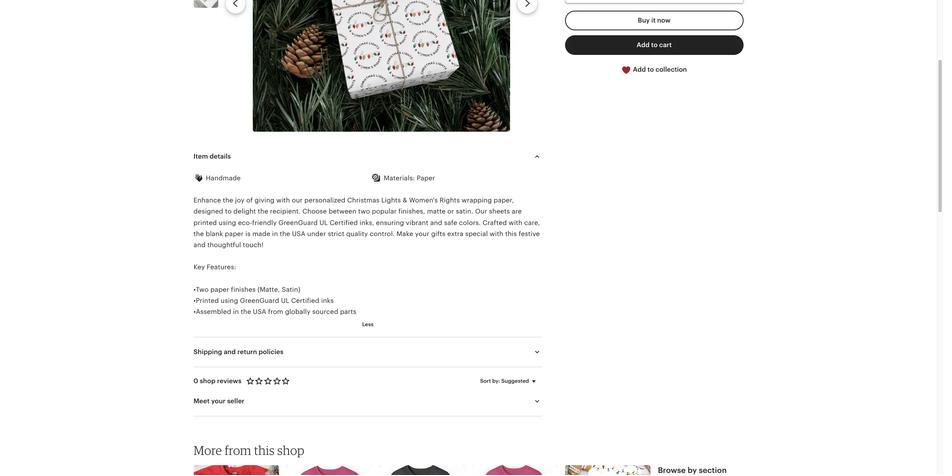 Task type: describe. For each thing, give the bounding box(es) containing it.
sort by: suggested
[[480, 379, 529, 385]]

0 horizontal spatial shop
[[200, 378, 216, 386]]

add for add to collection
[[633, 66, 646, 74]]

shipping
[[194, 349, 222, 357]]

0
[[194, 378, 198, 386]]

browse by section
[[658, 467, 727, 475]]

•two paper finishes (matte, satin) •printed using greenguard ul certified inks •assembled in the usa from globally sourced parts
[[194, 286, 357, 316]]

delight
[[234, 208, 256, 216]]

to for cart
[[652, 41, 658, 49]]

vibrant
[[406, 219, 429, 227]]

sourced
[[313, 308, 339, 316]]

certified inside the enhance the joy of giving with our personalized christmas lights & women's rights wrapping paper, designed to delight the recipient. choose between two popular finishes, matte or satin. our sheets are printed using eco-friendly greenguard ul certified inks, ensuring vibrant and safe colors. crafted with care, the blank paper is made in the usa under strict quality control. make your gifts extra special with this festive and thoughtful touch!
[[330, 219, 358, 227]]

policies
[[259, 349, 284, 357]]

materials: paper
[[384, 175, 435, 182]]

key features:
[[194, 264, 236, 272]]

ul inside •two paper finishes (matte, satin) •printed using greenguard ul certified inks •assembled in the usa from globally sourced parts
[[281, 297, 290, 305]]

gifts
[[432, 230, 446, 238]]

meet your seller button
[[186, 392, 550, 412]]

from inside •two paper finishes (matte, satin) •printed using greenguard ul certified inks •assembled in the usa from globally sourced parts
[[268, 308, 283, 316]]

between
[[329, 208, 357, 216]]

joy
[[235, 197, 245, 205]]

handmade
[[206, 175, 241, 182]]

section
[[699, 467, 727, 475]]

it
[[652, 17, 656, 24]]

less
[[362, 322, 374, 328]]

under
[[307, 230, 326, 238]]

or
[[448, 208, 454, 216]]

paper inside the enhance the joy of giving with our personalized christmas lights & women's rights wrapping paper, designed to delight the recipient. choose between two popular finishes, matte or satin. our sheets are printed using eco-friendly greenguard ul certified inks, ensuring vibrant and safe colors. crafted with care, the blank paper is made in the usa under strict quality control. make your gifts extra special with this festive and thoughtful touch!
[[225, 230, 244, 238]]

ensuring
[[376, 219, 404, 227]]

cart
[[660, 41, 672, 49]]

christmas gift wrap paper christmas wrapping paper christmas image 4 image
[[194, 0, 218, 8]]

your inside the enhance the joy of giving with our personalized christmas lights & women's rights wrapping paper, designed to delight the recipient. choose between two popular finishes, matte or satin. our sheets are printed using eco-friendly greenguard ul certified inks, ensuring vibrant and safe colors. crafted with care, the blank paper is made in the usa under strict quality control. make your gifts extra special with this festive and thoughtful touch!
[[415, 230, 430, 238]]

add to cart
[[637, 41, 672, 49]]

item
[[194, 153, 208, 161]]

1 vertical spatial from
[[225, 444, 252, 459]]

add for add to cart
[[637, 41, 650, 49]]

thoughtful
[[207, 241, 241, 249]]

less button
[[356, 318, 380, 333]]

globally
[[285, 308, 311, 316]]

key
[[194, 264, 205, 272]]

•two
[[194, 286, 209, 294]]

friendly
[[252, 219, 277, 227]]

enhance the joy of giving with our personalized christmas lights & women's rights wrapping paper, designed to delight the recipient. choose between two popular finishes, matte or satin. our sheets are printed using eco-friendly greenguard ul certified inks, ensuring vibrant and safe colors. crafted with care, the blank paper is made in the usa under strict quality control. make your gifts extra special with this festive and thoughtful touch!
[[194, 197, 541, 249]]

christmas sweatshirt, holiday sweatshirt for women, holiday lights, human rights, unisex sweatshirt,  christmas shirt, xmas sweater image
[[380, 466, 465, 476]]

designed
[[194, 208, 223, 216]]

printed
[[194, 219, 217, 227]]

recipient.
[[270, 208, 301, 216]]

extra
[[448, 230, 464, 238]]

is
[[246, 230, 251, 238]]

control.
[[370, 230, 395, 238]]

using inside •two paper finishes (matte, satin) •printed using greenguard ul certified inks •assembled in the usa from globally sourced parts
[[221, 297, 238, 305]]

more from this shop
[[194, 444, 305, 459]]

satin.
[[456, 208, 474, 216]]

and inside "dropdown button"
[[224, 349, 236, 357]]

sort by: suggested button
[[474, 374, 545, 391]]

the left joy
[[223, 197, 233, 205]]

the down printed
[[194, 230, 204, 238]]

details
[[210, 153, 231, 161]]

suggested
[[502, 379, 529, 385]]

add to collection button
[[565, 60, 744, 80]]

make
[[397, 230, 414, 238]]

strict
[[328, 230, 345, 238]]

using inside the enhance the joy of giving with our personalized christmas lights & women's rights wrapping paper, designed to delight the recipient. choose between two popular finishes, matte or satin. our sheets are printed using eco-friendly greenguard ul certified inks, ensuring vibrant and safe colors. crafted with care, the blank paper is made in the usa under strict quality control. make your gifts extra special with this festive and thoughtful touch!
[[219, 219, 236, 227]]

wrapping
[[462, 197, 492, 205]]

ul inside the enhance the joy of giving with our personalized christmas lights & women's rights wrapping paper, designed to delight the recipient. choose between two popular finishes, matte or satin. our sheets are printed using eco-friendly greenguard ul certified inks, ensuring vibrant and safe colors. crafted with care, the blank paper is made in the usa under strict quality control. make your gifts extra special with this festive and thoughtful touch!
[[320, 219, 328, 227]]

0 horizontal spatial with
[[277, 197, 290, 205]]

matte
[[427, 208, 446, 216]]

(matte,
[[258, 286, 280, 294]]

of
[[246, 197, 253, 205]]

colors.
[[459, 219, 481, 227]]

reviews
[[217, 378, 242, 386]]

buy it now
[[638, 17, 671, 24]]

add to cart button
[[565, 35, 744, 55]]

certified inside •two paper finishes (matte, satin) •printed using greenguard ul certified inks •assembled in the usa from globally sourced parts
[[291, 297, 320, 305]]

meet your seller
[[194, 398, 245, 406]]

shipping and return policies
[[194, 349, 284, 357]]

features:
[[207, 264, 236, 272]]

item details
[[194, 153, 231, 161]]

your inside dropdown button
[[211, 398, 226, 406]]

our
[[475, 208, 488, 216]]

two
[[358, 208, 370, 216]]

popular
[[372, 208, 397, 216]]

paper inside •two paper finishes (matte, satin) •printed using greenguard ul certified inks •assembled in the usa from globally sourced parts
[[211, 286, 229, 294]]

buy
[[638, 17, 650, 24]]

inks
[[321, 297, 334, 305]]

the down recipient.
[[280, 230, 290, 238]]

meet
[[194, 398, 210, 406]]



Task type: vqa. For each thing, say whether or not it's contained in the screenshot.
Registry
no



Task type: locate. For each thing, give the bounding box(es) containing it.
0 vertical spatial usa
[[292, 230, 306, 238]]

item details button
[[186, 147, 550, 167]]

in inside •two paper finishes (matte, satin) •printed using greenguard ul certified inks •assembled in the usa from globally sourced parts
[[233, 308, 239, 316]]

this
[[506, 230, 517, 238], [254, 444, 275, 459]]

the inside •two paper finishes (matte, satin) •printed using greenguard ul certified inks •assembled in the usa from globally sourced parts
[[241, 308, 251, 316]]

crafted
[[483, 219, 507, 227]]

from
[[268, 308, 283, 316], [225, 444, 252, 459]]

shipping and return policies button
[[186, 343, 550, 363]]

this left the festive
[[506, 230, 517, 238]]

usa inside •two paper finishes (matte, satin) •printed using greenguard ul certified inks •assembled in the usa from globally sourced parts
[[253, 308, 267, 316]]

0 horizontal spatial this
[[254, 444, 275, 459]]

to
[[652, 41, 658, 49], [648, 66, 654, 74], [225, 208, 232, 216]]

christmas sweatshirt, better not pout sweatshirt for women, unisex sweatshirt, christmas shirt, christmas sweatshirts, gifts for her image
[[287, 466, 372, 476]]

0 vertical spatial to
[[652, 41, 658, 49]]

0 shop reviews
[[194, 378, 242, 386]]

greenguard down recipient.
[[279, 219, 318, 227]]

materials:
[[384, 175, 415, 182]]

1 vertical spatial your
[[211, 398, 226, 406]]

buy it now button
[[565, 11, 744, 30]]

with down are
[[509, 219, 523, 227]]

enhance
[[194, 197, 221, 205]]

and
[[431, 219, 443, 227], [194, 241, 206, 249], [224, 349, 236, 357]]

0 vertical spatial ul
[[320, 219, 328, 227]]

0 horizontal spatial from
[[225, 444, 252, 459]]

giving
[[255, 197, 275, 205]]

choose
[[303, 208, 327, 216]]

made
[[253, 230, 270, 238]]

2 vertical spatial to
[[225, 208, 232, 216]]

your right meet
[[211, 398, 226, 406]]

greenguard down (matte,
[[240, 297, 279, 305]]

by
[[688, 467, 697, 475]]

and left return
[[224, 349, 236, 357]]

1 vertical spatial add
[[633, 66, 646, 74]]

from left "globally"
[[268, 308, 283, 316]]

1 vertical spatial and
[[194, 241, 206, 249]]

1 vertical spatial shop
[[278, 444, 305, 459]]

dear santa, christmas wish list printable, holiday gift checklist, xmas gift organizer, digital christmas planning sheet, downloadable list image
[[565, 466, 651, 476]]

1 vertical spatial using
[[221, 297, 238, 305]]

from up christmas sweatshirt, it's giving holiday sweatshirt for women, unisex sweatshirt, christmas shirt, christmas sweatshirts, gifts for her image on the left of the page
[[225, 444, 252, 459]]

with up recipient.
[[277, 197, 290, 205]]

now
[[658, 17, 671, 24]]

1 horizontal spatial ul
[[320, 219, 328, 227]]

by:
[[493, 379, 500, 385]]

0 vertical spatial with
[[277, 197, 290, 205]]

usa
[[292, 230, 306, 238], [253, 308, 267, 316]]

ul
[[320, 219, 328, 227], [281, 297, 290, 305]]

christmas sweatshirt, holiday sweatshirt for women, christmas lights, womens rights, unisex sweatshirt, xmas sweater, gift for her image
[[472, 466, 558, 476]]

christmas
[[347, 197, 380, 205]]

christmas wrapping paper -christmas lights and womens rights image
[[253, 0, 510, 132]]

0 vertical spatial using
[[219, 219, 236, 227]]

more
[[194, 444, 222, 459]]

finishes,
[[399, 208, 425, 216]]

0 horizontal spatial your
[[211, 398, 226, 406]]

add to collection
[[632, 66, 687, 74]]

1 horizontal spatial and
[[224, 349, 236, 357]]

to left delight
[[225, 208, 232, 216]]

in down finishes
[[233, 308, 239, 316]]

in inside the enhance the joy of giving with our personalized christmas lights & women's rights wrapping paper, designed to delight the recipient. choose between two popular finishes, matte or satin. our sheets are printed using eco-friendly greenguard ul certified inks, ensuring vibrant and safe colors. crafted with care, the blank paper is made in the usa under strict quality control. make your gifts extra special with this festive and thoughtful touch!
[[272, 230, 278, 238]]

paper left is
[[225, 230, 244, 238]]

1 vertical spatial to
[[648, 66, 654, 74]]

safe
[[444, 219, 458, 227]]

finishes
[[231, 286, 256, 294]]

•assembled
[[194, 308, 231, 316]]

0 vertical spatial greenguard
[[279, 219, 318, 227]]

to left collection
[[648, 66, 654, 74]]

usa left under
[[292, 230, 306, 238]]

certified down between on the left of page
[[330, 219, 358, 227]]

add left cart at top
[[637, 41, 650, 49]]

special
[[466, 230, 488, 238]]

in
[[272, 230, 278, 238], [233, 308, 239, 316]]

your
[[415, 230, 430, 238], [211, 398, 226, 406]]

lights
[[382, 197, 401, 205]]

shop
[[200, 378, 216, 386], [278, 444, 305, 459]]

&
[[403, 197, 408, 205]]

sort
[[480, 379, 491, 385]]

1 horizontal spatial your
[[415, 230, 430, 238]]

in right made
[[272, 230, 278, 238]]

to left cart at top
[[652, 41, 658, 49]]

greenguard
[[279, 219, 318, 227], [240, 297, 279, 305]]

certified
[[330, 219, 358, 227], [291, 297, 320, 305]]

0 vertical spatial shop
[[200, 378, 216, 386]]

1 horizontal spatial shop
[[278, 444, 305, 459]]

browse
[[658, 467, 686, 475]]

women's
[[409, 197, 438, 205]]

certified up "globally"
[[291, 297, 320, 305]]

1 vertical spatial paper
[[211, 286, 229, 294]]

using down finishes
[[221, 297, 238, 305]]

with down crafted
[[490, 230, 504, 238]]

greenguard inside •two paper finishes (matte, satin) •printed using greenguard ul certified inks •assembled in the usa from globally sourced parts
[[240, 297, 279, 305]]

1 horizontal spatial usa
[[292, 230, 306, 238]]

0 vertical spatial certified
[[330, 219, 358, 227]]

using
[[219, 219, 236, 227], [221, 297, 238, 305]]

1 horizontal spatial certified
[[330, 219, 358, 227]]

festive
[[519, 230, 540, 238]]

0 vertical spatial paper
[[225, 230, 244, 238]]

return
[[238, 349, 257, 357]]

are
[[512, 208, 522, 216]]

2 horizontal spatial with
[[509, 219, 523, 227]]

your down vibrant
[[415, 230, 430, 238]]

1 vertical spatial certified
[[291, 297, 320, 305]]

1 vertical spatial greenguard
[[240, 297, 279, 305]]

paper
[[225, 230, 244, 238], [211, 286, 229, 294]]

satin)
[[282, 286, 301, 294]]

eco-
[[238, 219, 252, 227]]

sheets
[[489, 208, 510, 216]]

the up friendly
[[258, 208, 268, 216]]

paper up •printed
[[211, 286, 229, 294]]

0 vertical spatial your
[[415, 230, 430, 238]]

touch!
[[243, 241, 264, 249]]

and up key
[[194, 241, 206, 249]]

quality
[[346, 230, 368, 238]]

rights
[[440, 197, 460, 205]]

ul up under
[[320, 219, 328, 227]]

1 vertical spatial usa
[[253, 308, 267, 316]]

1 horizontal spatial this
[[506, 230, 517, 238]]

to inside the enhance the joy of giving with our personalized christmas lights & women's rights wrapping paper, designed to delight the recipient. choose between two popular finishes, matte or satin. our sheets are printed using eco-friendly greenguard ul certified inks, ensuring vibrant and safe colors. crafted with care, the blank paper is made in the usa under strict quality control. make your gifts extra special with this festive and thoughtful touch!
[[225, 208, 232, 216]]

usa down (matte,
[[253, 308, 267, 316]]

0 vertical spatial this
[[506, 230, 517, 238]]

1 vertical spatial in
[[233, 308, 239, 316]]

1 horizontal spatial from
[[268, 308, 283, 316]]

1 vertical spatial this
[[254, 444, 275, 459]]

1 horizontal spatial with
[[490, 230, 504, 238]]

to for collection
[[648, 66, 654, 74]]

inks,
[[360, 219, 375, 227]]

greenguard inside the enhance the joy of giving with our personalized christmas lights & women's rights wrapping paper, designed to delight the recipient. choose between two popular finishes, matte or satin. our sheets are printed using eco-friendly greenguard ul certified inks, ensuring vibrant and safe colors. crafted with care, the blank paper is made in the usa under strict quality control. make your gifts extra special with this festive and thoughtful touch!
[[279, 219, 318, 227]]

paper,
[[494, 197, 514, 205]]

0 horizontal spatial usa
[[253, 308, 267, 316]]

usa inside the enhance the joy of giving with our personalized christmas lights & women's rights wrapping paper, designed to delight the recipient. choose between two popular finishes, matte or satin. our sheets are printed using eco-friendly greenguard ul certified inks, ensuring vibrant and safe colors. crafted with care, the blank paper is made in the usa under strict quality control. make your gifts extra special with this festive and thoughtful touch!
[[292, 230, 306, 238]]

care,
[[525, 219, 541, 227]]

0 vertical spatial from
[[268, 308, 283, 316]]

0 vertical spatial and
[[431, 219, 443, 227]]

2 horizontal spatial and
[[431, 219, 443, 227]]

0 vertical spatial add
[[637, 41, 650, 49]]

our
[[292, 197, 303, 205]]

using up blank at the left of page
[[219, 219, 236, 227]]

the down finishes
[[241, 308, 251, 316]]

0 vertical spatial in
[[272, 230, 278, 238]]

•printed
[[194, 297, 219, 305]]

1 vertical spatial with
[[509, 219, 523, 227]]

0 horizontal spatial and
[[194, 241, 206, 249]]

0 horizontal spatial in
[[233, 308, 239, 316]]

ul down satin)
[[281, 297, 290, 305]]

this inside the enhance the joy of giving with our personalized christmas lights & women's rights wrapping paper, designed to delight the recipient. choose between two popular finishes, matte or satin. our sheets are printed using eco-friendly greenguard ul certified inks, ensuring vibrant and safe colors. crafted with care, the blank paper is made in the usa under strict quality control. make your gifts extra special with this festive and thoughtful touch!
[[506, 230, 517, 238]]

with
[[277, 197, 290, 205], [509, 219, 523, 227], [490, 230, 504, 238]]

1 vertical spatial ul
[[281, 297, 290, 305]]

2 vertical spatial and
[[224, 349, 236, 357]]

and down matte
[[431, 219, 443, 227]]

0 horizontal spatial certified
[[291, 297, 320, 305]]

add
[[637, 41, 650, 49], [633, 66, 646, 74]]

paper
[[417, 175, 435, 182]]

1 horizontal spatial in
[[272, 230, 278, 238]]

blank
[[206, 230, 223, 238]]

2 vertical spatial with
[[490, 230, 504, 238]]

personalized
[[305, 197, 346, 205]]

add down add to cart button
[[633, 66, 646, 74]]

0 horizontal spatial ul
[[281, 297, 290, 305]]

seller
[[227, 398, 245, 406]]

christmas sweatshirt, it's giving holiday sweatshirt for women, unisex sweatshirt, christmas shirt, christmas sweatshirts, gifts for her image
[[194, 466, 279, 476]]

this up christmas sweatshirt, it's giving holiday sweatshirt for women, unisex sweatshirt, christmas shirt, christmas sweatshirts, gifts for her image on the left of the page
[[254, 444, 275, 459]]



